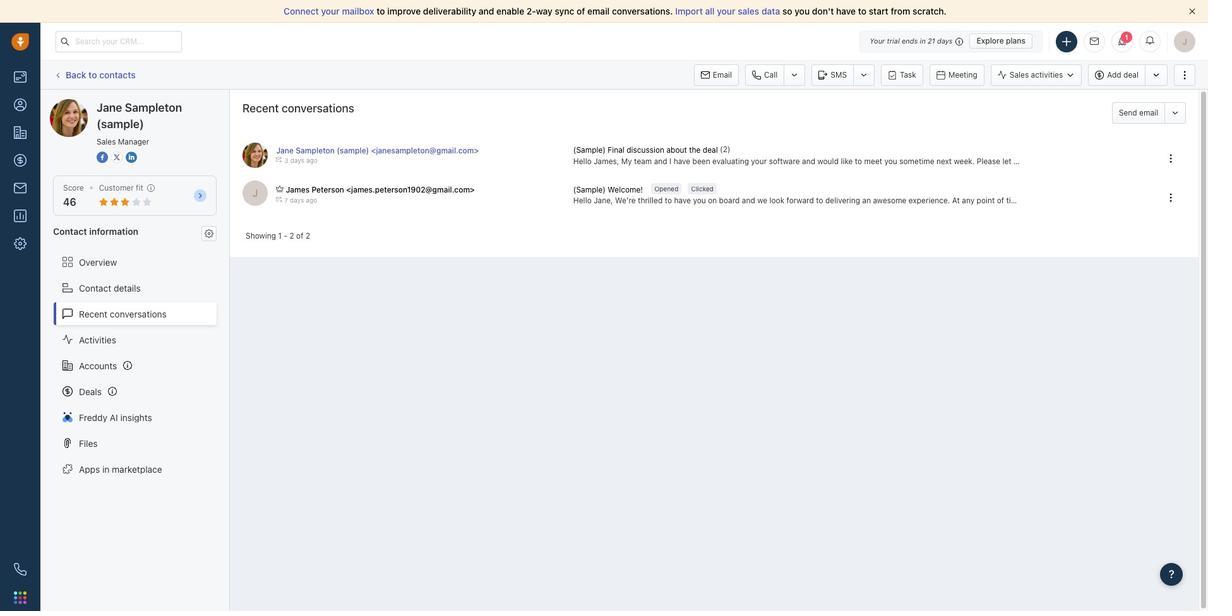 Task type: locate. For each thing, give the bounding box(es) containing it.
in left 21
[[920, 37, 926, 45]]

1 vertical spatial conversations
[[110, 309, 167, 319]]

1 link
[[1111, 31, 1133, 52]]

connect your mailbox link
[[284, 6, 377, 16]]

you right so
[[795, 6, 810, 16]]

0 horizontal spatial deal
[[703, 146, 718, 155]]

1 right send email icon on the top of page
[[1125, 33, 1129, 41]]

days right 3
[[290, 157, 304, 164]]

0 vertical spatial recent
[[243, 102, 279, 115]]

in
[[920, 37, 926, 45], [102, 464, 109, 475]]

back to contacts
[[66, 69, 136, 80]]

sales activities
[[1010, 70, 1063, 80]]

us
[[1014, 156, 1022, 166]]

ago down james
[[306, 196, 317, 204]]

data
[[762, 6, 780, 16]]

1 horizontal spatial meet
[[1119, 156, 1137, 166]]

0 horizontal spatial 1
[[278, 231, 282, 241]]

1 vertical spatial (sample)
[[97, 117, 144, 131]]

0 vertical spatial recent conversations
[[243, 102, 354, 115]]

the up been
[[689, 146, 701, 155]]

ago for (sample) welcome!
[[306, 196, 317, 204]]

1 vertical spatial the
[[1156, 156, 1167, 166]]

1
[[1125, 33, 1129, 41], [278, 231, 282, 241]]

(sample) inside jane sampleton (sample) sales manager
[[97, 117, 144, 131]]

jane down back
[[75, 99, 95, 109]]

sampleton up manager
[[125, 101, 182, 114]]

meeting button
[[930, 64, 984, 86]]

1 horizontal spatial jane
[[97, 101, 122, 114]]

0 horizontal spatial recent conversations
[[79, 309, 167, 319]]

1 horizontal spatial you
[[884, 156, 897, 166]]

improve
[[387, 6, 421, 16]]

like
[[841, 156, 853, 166]]

0 vertical spatial you
[[795, 6, 810, 16]]

in right apps
[[102, 464, 109, 475]]

sometime
[[899, 156, 934, 166]]

0 horizontal spatial in
[[102, 464, 109, 475]]

you left sometime
[[884, 156, 897, 166]]

scratch.
[[913, 6, 947, 16]]

recent conversations up 3 days ago
[[243, 102, 354, 115]]

contact
[[53, 226, 87, 237], [79, 283, 111, 293]]

0 horizontal spatial jane
[[75, 99, 95, 109]]

recent
[[243, 102, 279, 115], [79, 309, 107, 319]]

apps in marketplace
[[79, 464, 162, 475]]

meet left 'with' at the top
[[1119, 156, 1137, 166]]

i
[[669, 156, 671, 166]]

have right i
[[674, 156, 690, 166]]

hello
[[573, 156, 592, 166]]

1 meet from the left
[[864, 156, 882, 166]]

1 vertical spatial sales
[[97, 137, 116, 147]]

close image
[[1189, 8, 1195, 15]]

0 vertical spatial 1
[[1125, 33, 1129, 41]]

1 vertical spatial days
[[290, 157, 304, 164]]

0 vertical spatial the
[[689, 146, 701, 155]]

sales
[[1010, 70, 1029, 80], [97, 137, 116, 147]]

sampleton down the contacts
[[97, 99, 141, 109]]

recent conversations down 'details' at the top left of page
[[79, 309, 167, 319]]

marketplace
[[112, 464, 162, 475]]

(sample) up hello
[[573, 146, 606, 155]]

to right back
[[89, 69, 97, 80]]

1 vertical spatial you
[[884, 156, 897, 166]]

and left enable
[[479, 6, 494, 16]]

0 vertical spatial ago
[[306, 157, 318, 164]]

meeting
[[948, 70, 977, 79]]

sampleton inside jane sampleton (sample) sales manager
[[125, 101, 182, 114]]

about
[[666, 146, 687, 155]]

7 days ago
[[284, 196, 317, 204]]

recent conversations
[[243, 102, 354, 115], [79, 309, 167, 319]]

days down james
[[290, 196, 304, 204]]

sampleton up 3 days ago
[[296, 146, 335, 156]]

0 horizontal spatial of
[[296, 231, 303, 241]]

clicked
[[691, 185, 714, 193]]

sales left 'activities'
[[1010, 70, 1029, 80]]

technical
[[1169, 156, 1202, 166]]

customer fit
[[99, 183, 143, 193]]

(sample) up manager
[[143, 99, 179, 109]]

to right like
[[855, 156, 862, 166]]

jane for jane sampleton (sample) <janesampleton@gmail.com>
[[276, 146, 294, 156]]

1 vertical spatial recent
[[79, 309, 107, 319]]

contact information
[[53, 226, 138, 237]]

2 vertical spatial days
[[290, 196, 304, 204]]

contact down 46
[[53, 226, 87, 237]]

contact down 'overview' in the left of the page
[[79, 283, 111, 293]]

conversations
[[282, 102, 354, 115], [110, 309, 167, 319]]

days for (sample) welcome!
[[290, 196, 304, 204]]

ago for (sample) final discussion about the deal
[[306, 157, 318, 164]]

1 vertical spatial ago
[[306, 196, 317, 204]]

jane sampleton (sample) sales manager
[[97, 101, 182, 147]]

peterson
[[312, 185, 344, 195]]

phone element
[[8, 557, 33, 582]]

1 vertical spatial have
[[674, 156, 690, 166]]

1 vertical spatial deal
[[703, 146, 718, 155]]

week.
[[954, 156, 975, 166]]

ago
[[306, 157, 318, 164], [306, 196, 317, 204]]

1 horizontal spatial email
[[1139, 108, 1158, 117]]

1 vertical spatial in
[[102, 464, 109, 475]]

plans
[[1006, 36, 1026, 45]]

1 vertical spatial 1
[[278, 231, 282, 241]]

deals
[[79, 386, 102, 397]]

conversations down 'details' at the top left of page
[[110, 309, 167, 319]]

sampleton for jane sampleton (sample) sales manager
[[125, 101, 182, 114]]

1 horizontal spatial of
[[577, 6, 585, 16]]

(sample) up peterson
[[337, 146, 369, 156]]

email right send
[[1139, 108, 1158, 117]]

explore plans link
[[970, 33, 1033, 49]]

send email button
[[1112, 102, 1165, 124]]

2
[[290, 231, 294, 241], [306, 231, 310, 241]]

0 horizontal spatial sales
[[97, 137, 116, 147]]

0 horizontal spatial recent
[[79, 309, 107, 319]]

0 horizontal spatial and
[[479, 6, 494, 16]]

your inside (sample) final discussion about the deal (2) hello james, my team and i have been evaluating your software and would like to meet you sometime next week. please let us know if you're available to meet with the technical te
[[751, 156, 767, 166]]

1 vertical spatial contact
[[79, 283, 111, 293]]

call
[[764, 70, 778, 79]]

0 vertical spatial deal
[[1124, 70, 1139, 80]]

1 horizontal spatial 2
[[306, 231, 310, 241]]

discussion
[[627, 146, 664, 155]]

0 horizontal spatial meet
[[864, 156, 882, 166]]

3 days ago
[[284, 157, 318, 164]]

2 horizontal spatial your
[[751, 156, 767, 166]]

1 horizontal spatial and
[[654, 156, 667, 166]]

mailbox
[[342, 6, 374, 16]]

(sample)
[[573, 146, 606, 155], [573, 185, 606, 194]]

email right sync
[[587, 6, 610, 16]]

0 vertical spatial (sample)
[[143, 99, 179, 109]]

and left would
[[802, 156, 815, 166]]

your for about
[[751, 156, 767, 166]]

7
[[284, 196, 288, 204]]

days right 21
[[937, 37, 953, 45]]

1 horizontal spatial in
[[920, 37, 926, 45]]

would
[[817, 156, 839, 166]]

accounts
[[79, 360, 117, 371]]

0 horizontal spatial 2
[[290, 231, 294, 241]]

of
[[577, 6, 585, 16], [296, 231, 303, 241]]

your left mailbox
[[321, 6, 340, 16]]

deal inside (sample) final discussion about the deal (2) hello james, my team and i have been evaluating your software and would like to meet you sometime next week. please let us know if you're available to meet with the technical te
[[703, 146, 718, 155]]

0 horizontal spatial have
[[674, 156, 690, 166]]

0 horizontal spatial email
[[587, 6, 610, 16]]

(sample) inside (sample) welcome! 'link'
[[573, 185, 606, 194]]

import
[[675, 6, 703, 16]]

contact for contact information
[[53, 226, 87, 237]]

jane for jane sampleton (sample) sales manager
[[97, 101, 122, 114]]

import all your sales data link
[[675, 6, 782, 16]]

1 vertical spatial (sample)
[[573, 185, 606, 194]]

information
[[89, 226, 138, 237]]

the right 'with' at the top
[[1156, 156, 1167, 166]]

conversations up 3 days ago
[[282, 102, 354, 115]]

and left i
[[654, 156, 667, 166]]

sampleton
[[97, 99, 141, 109], [125, 101, 182, 114], [296, 146, 335, 156]]

0 vertical spatial (sample)
[[573, 146, 606, 155]]

your right the all
[[717, 6, 735, 16]]

1 horizontal spatial deal
[[1124, 70, 1139, 80]]

of right -
[[296, 231, 303, 241]]

(sample) welcome! button
[[573, 184, 645, 195]]

recent up activities at the bottom left
[[79, 309, 107, 319]]

1 vertical spatial email
[[1139, 108, 1158, 117]]

jane down the contacts
[[97, 101, 122, 114]]

2 vertical spatial (sample)
[[337, 146, 369, 156]]

2 (sample) from the top
[[573, 185, 606, 194]]

have
[[836, 6, 856, 16], [674, 156, 690, 166]]

days
[[937, 37, 953, 45], [290, 157, 304, 164], [290, 196, 304, 204]]

been
[[693, 156, 710, 166]]

0 vertical spatial of
[[577, 6, 585, 16]]

your left the 'software'
[[751, 156, 767, 166]]

0 vertical spatial email
[[587, 6, 610, 16]]

incoming image
[[276, 157, 283, 163]]

recent up incoming image
[[243, 102, 279, 115]]

days for (sample) final discussion about the deal
[[290, 157, 304, 164]]

(sample)
[[143, 99, 179, 109], [97, 117, 144, 131], [337, 146, 369, 156]]

meet
[[864, 156, 882, 166], [1119, 156, 1137, 166]]

(sample) for jane sampleton (sample) <janesampleton@gmail.com>
[[337, 146, 369, 156]]

2 meet from the left
[[1119, 156, 1137, 166]]

of right sync
[[577, 6, 585, 16]]

21
[[928, 37, 935, 45]]

showing
[[246, 231, 276, 241]]

1 horizontal spatial your
[[717, 6, 735, 16]]

2 2 from the left
[[306, 231, 310, 241]]

you
[[795, 6, 810, 16], [884, 156, 897, 166]]

0 vertical spatial sales
[[1010, 70, 1029, 80]]

your
[[321, 6, 340, 16], [717, 6, 735, 16], [751, 156, 767, 166]]

deal inside button
[[1124, 70, 1139, 80]]

sales inside jane sampleton (sample) sales manager
[[97, 137, 116, 147]]

jane up 3
[[276, 146, 294, 156]]

deal right add
[[1124, 70, 1139, 80]]

sms
[[831, 70, 847, 79]]

0 vertical spatial contact
[[53, 226, 87, 237]]

add deal
[[1107, 70, 1139, 80]]

contact details
[[79, 283, 141, 293]]

1 left -
[[278, 231, 282, 241]]

(sample) inside (sample) final discussion about the deal (2) hello james, my team and i have been evaluating your software and would like to meet you sometime next week. please let us know if you're available to meet with the technical te
[[573, 146, 606, 155]]

sales left manager
[[97, 137, 116, 147]]

(sample) down hello
[[573, 185, 606, 194]]

1 horizontal spatial recent
[[243, 102, 279, 115]]

to
[[377, 6, 385, 16], [858, 6, 867, 16], [89, 69, 97, 80], [855, 156, 862, 166], [1109, 156, 1116, 166]]

the
[[689, 146, 701, 155], [1156, 156, 1167, 166]]

(sample) for jane sampleton (sample) sales manager
[[97, 117, 144, 131]]

0 horizontal spatial conversations
[[110, 309, 167, 319]]

0 vertical spatial conversations
[[282, 102, 354, 115]]

activities
[[1031, 70, 1063, 80]]

jane inside jane sampleton (sample) sales manager
[[97, 101, 122, 114]]

0 vertical spatial have
[[836, 6, 856, 16]]

1 (sample) from the top
[[573, 146, 606, 155]]

with
[[1139, 156, 1154, 166]]

meet right like
[[864, 156, 882, 166]]

1 2 from the left
[[290, 231, 294, 241]]

2 horizontal spatial jane
[[276, 146, 294, 156]]

1 horizontal spatial the
[[1156, 156, 1167, 166]]

have right don't
[[836, 6, 856, 16]]

(sample) down jane sampleton (sample)
[[97, 117, 144, 131]]

deal up been
[[703, 146, 718, 155]]

so
[[782, 6, 792, 16]]

sampleton for jane sampleton (sample) <janesampleton@gmail.com>
[[296, 146, 335, 156]]

ago right 3
[[306, 157, 318, 164]]



Task type: vqa. For each thing, say whether or not it's contained in the screenshot.
route
no



Task type: describe. For each thing, give the bounding box(es) containing it.
1 horizontal spatial recent conversations
[[243, 102, 354, 115]]

outgoing image
[[276, 196, 283, 202]]

my
[[621, 156, 632, 166]]

sales
[[738, 6, 759, 16]]

add
[[1107, 70, 1121, 80]]

ends
[[902, 37, 918, 45]]

jane sampleton (sample) <janesampleton@gmail.com>
[[276, 146, 479, 156]]

available
[[1076, 156, 1107, 166]]

showing 1 - 2 of 2
[[246, 231, 310, 241]]

manager
[[118, 137, 149, 147]]

freddy
[[79, 412, 107, 423]]

<janesampleton@gmail.com>
[[371, 146, 479, 156]]

jane sampleton (sample) <janesampleton@gmail.com> link
[[276, 146, 479, 156]]

0 horizontal spatial you
[[795, 6, 810, 16]]

1 horizontal spatial sales
[[1010, 70, 1029, 80]]

email inside button
[[1139, 108, 1158, 117]]

conversations.
[[612, 6, 673, 16]]

let
[[1002, 156, 1011, 166]]

connect your mailbox to improve deliverability and enable 2-way sync of email conversations. import all your sales data so you don't have to start from scratch.
[[284, 6, 947, 16]]

james peterson <james.peterson1902@gmail.com>
[[286, 185, 475, 195]]

evaluating
[[712, 156, 749, 166]]

phone image
[[14, 563, 27, 576]]

have inside (sample) final discussion about the deal (2) hello james, my team and i have been evaluating your software and would like to meet you sometime next week. please let us know if you're available to meet with the technical te
[[674, 156, 690, 166]]

1 vertical spatial of
[[296, 231, 303, 241]]

overview
[[79, 257, 117, 267]]

trial
[[887, 37, 900, 45]]

0 horizontal spatial your
[[321, 6, 340, 16]]

(sample) for jane sampleton (sample)
[[143, 99, 179, 109]]

sampleton for jane sampleton (sample)
[[97, 99, 141, 109]]

customer
[[99, 183, 134, 193]]

freshworks switcher image
[[14, 592, 27, 604]]

opened
[[655, 185, 678, 193]]

back to contacts link
[[53, 65, 136, 85]]

1 horizontal spatial have
[[836, 6, 856, 16]]

insights
[[120, 412, 152, 423]]

to inside back to contacts link
[[89, 69, 97, 80]]

1 horizontal spatial conversations
[[282, 102, 354, 115]]

46
[[63, 196, 76, 208]]

(sample) for (sample) welcome!
[[573, 185, 606, 194]]

your
[[870, 37, 885, 45]]

activities
[[79, 334, 116, 345]]

send email image
[[1090, 37, 1099, 46]]

(sample) for (sample) final discussion about the deal (2) hello james, my team and i have been evaluating your software and would like to meet you sometime next week. please let us know if you're available to meet with the technical te
[[573, 146, 606, 155]]

Search your CRM... text field
[[56, 31, 182, 52]]

contacts
[[99, 69, 136, 80]]

freddy ai insights
[[79, 412, 152, 423]]

to right available
[[1109, 156, 1116, 166]]

0 horizontal spatial the
[[689, 146, 701, 155]]

sms button
[[812, 64, 853, 86]]

email
[[713, 70, 732, 79]]

task button
[[881, 64, 923, 86]]

call button
[[745, 64, 784, 86]]

1 horizontal spatial 1
[[1125, 33, 1129, 41]]

(2)
[[720, 145, 730, 154]]

(sample) final discussion about the deal button
[[573, 145, 720, 156]]

contact for contact details
[[79, 283, 111, 293]]

2-
[[527, 6, 536, 16]]

if
[[1045, 156, 1050, 166]]

1 vertical spatial recent conversations
[[79, 309, 167, 319]]

3
[[284, 157, 288, 164]]

files
[[79, 438, 98, 449]]

start
[[869, 6, 888, 16]]

deliverability
[[423, 6, 476, 16]]

you're
[[1052, 156, 1074, 166]]

(sample) final discussion about the deal link
[[573, 145, 720, 156]]

to left start
[[858, 6, 867, 16]]

2 horizontal spatial and
[[802, 156, 815, 166]]

from
[[891, 6, 910, 16]]

you inside (sample) final discussion about the deal (2) hello james, my team and i have been evaluating your software and would like to meet you sometime next week. please let us know if you're available to meet with the technical te
[[884, 156, 897, 166]]

mng settings image
[[205, 229, 213, 238]]

software
[[769, 156, 800, 166]]

apps
[[79, 464, 100, 475]]

to right mailbox
[[377, 6, 385, 16]]

connect
[[284, 6, 319, 16]]

0 vertical spatial days
[[937, 37, 953, 45]]

(sample) welcome! link
[[573, 184, 645, 195]]

(sample) final discussion about the deal (2) hello james, my team and i have been evaluating your software and would like to meet you sometime next week. please let us know if you're available to meet with the technical te
[[573, 145, 1208, 166]]

0 vertical spatial in
[[920, 37, 926, 45]]

jane sampleton (sample)
[[75, 99, 179, 109]]

don't
[[812, 6, 834, 16]]

ai
[[110, 412, 118, 423]]

james,
[[594, 156, 619, 166]]

your trial ends in 21 days
[[870, 37, 953, 45]]

explore plans
[[977, 36, 1026, 45]]

explore
[[977, 36, 1004, 45]]

send
[[1119, 108, 1137, 117]]

your for to
[[717, 6, 735, 16]]

please
[[977, 156, 1000, 166]]

back
[[66, 69, 86, 80]]

task
[[900, 70, 916, 79]]

add deal button
[[1088, 64, 1145, 86]]

<james.peterson1902@gmail.com>
[[346, 185, 475, 195]]

te
[[1204, 156, 1208, 166]]

sync
[[555, 6, 574, 16]]

send email
[[1119, 108, 1158, 117]]

-
[[284, 231, 287, 241]]

call link
[[745, 64, 784, 86]]

final
[[608, 146, 624, 155]]

jane for jane sampleton (sample)
[[75, 99, 95, 109]]



